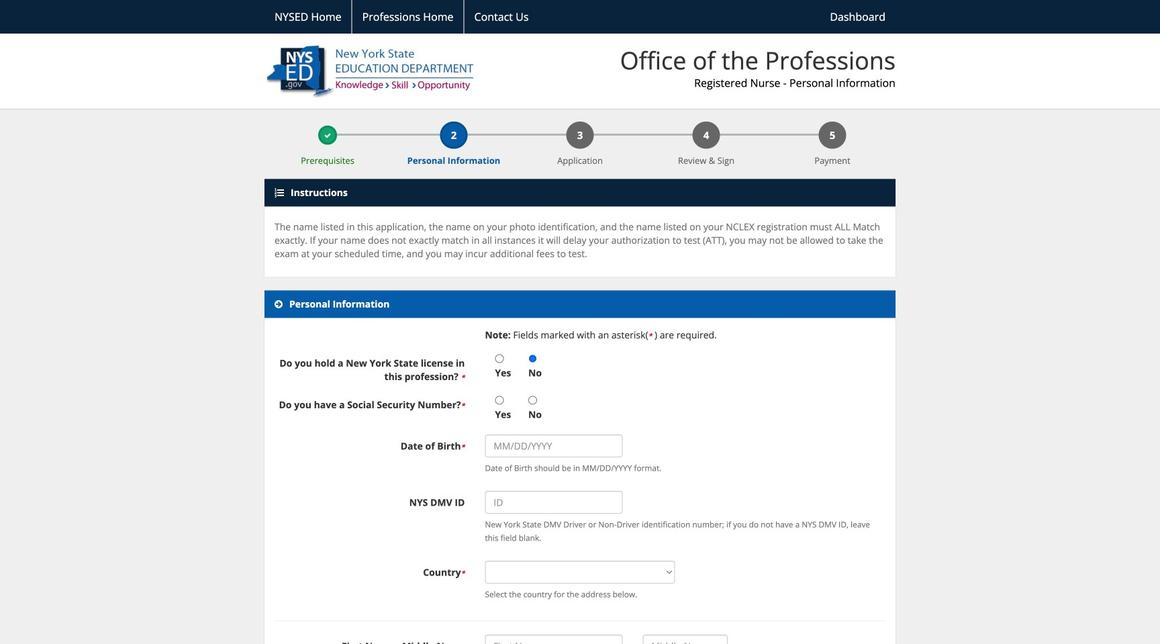 Task type: describe. For each thing, give the bounding box(es) containing it.
arrow circle right image
[[275, 300, 283, 309]]

Middle Name text field
[[643, 635, 728, 644]]



Task type: vqa. For each thing, say whether or not it's contained in the screenshot.
check icon
yes



Task type: locate. For each thing, give the bounding box(es) containing it.
ID text field
[[485, 491, 623, 514]]

MM/DD/YYYY text field
[[485, 435, 623, 458]]

list ol image
[[275, 188, 284, 198]]

None radio
[[495, 354, 504, 363], [529, 354, 537, 363], [495, 396, 504, 405], [495, 354, 504, 363], [529, 354, 537, 363], [495, 396, 504, 405]]

check image
[[324, 132, 331, 139]]

None radio
[[529, 396, 537, 405]]

First Name text field
[[485, 635, 623, 644]]



